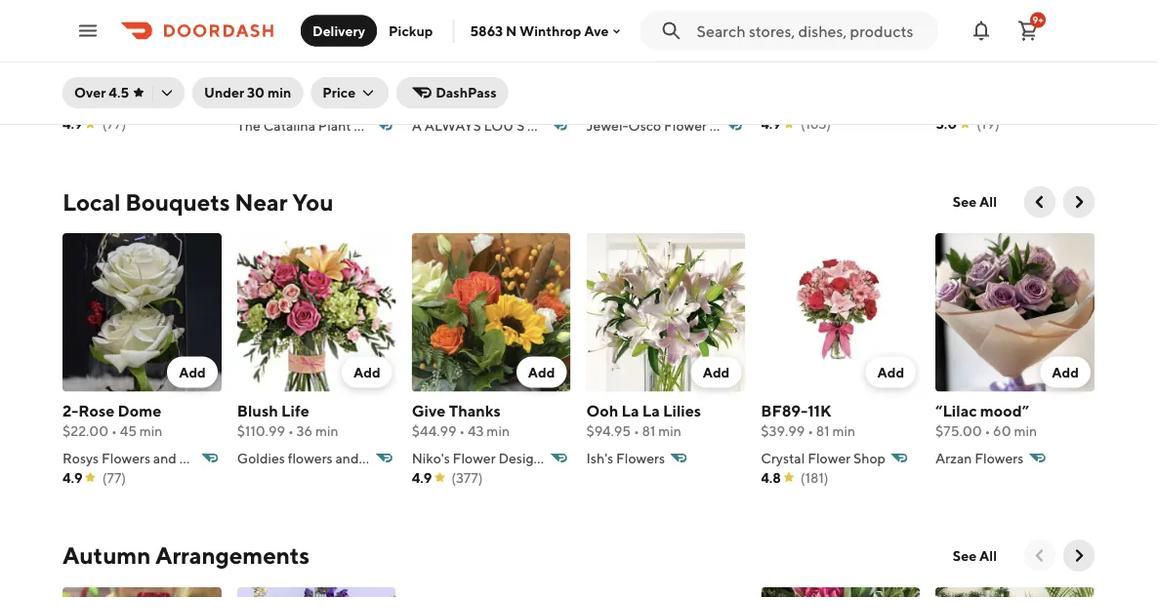 Task type: vqa. For each thing, say whether or not it's contained in the screenshot.
Los
no



Task type: describe. For each thing, give the bounding box(es) containing it.
see for local bouquets near you
[[953, 194, 977, 210]]

simple love $28.00 • 45 min
[[63, 47, 163, 85]]

arzan
[[936, 450, 973, 466]]

20-
[[936, 47, 963, 66]]

'silvery
[[323, 47, 376, 66]]

81 inside "bf89-11k $39.99 • 81 min"
[[817, 423, 830, 439]]

ooh
[[587, 402, 619, 420]]

niko's flower designs
[[412, 450, 548, 466]]

price
[[323, 84, 356, 101]]

5863 n winthrop ave
[[470, 23, 609, 39]]

• inside the 2-rose dome $22.00 • 45 min
[[112, 423, 118, 439]]

60 inside the light of my life bouquet $50.00 • 60 min
[[472, 90, 490, 106]]

near
[[235, 188, 288, 216]]

• inside ooh la la lilies $94.95 • 81 min
[[634, 423, 640, 439]]

60 inside the "blue skies $48.00 • 60 min"
[[820, 69, 838, 85]]

you
[[292, 188, 333, 216]]

previous button of carousel image
[[1030, 547, 1050, 566]]

arzan flowers
[[936, 450, 1024, 466]]

a
[[412, 118, 422, 134]]

light
[[412, 47, 450, 66]]

niko's
[[412, 450, 451, 466]]

lou's
[[484, 118, 525, 134]]

1 la from the left
[[622, 402, 640, 420]]

43
[[468, 423, 484, 439]]

min inside simple love $28.00 • 45 min
[[140, 69, 163, 85]]

always
[[424, 118, 481, 134]]

thanks
[[449, 402, 501, 420]]

blue
[[761, 47, 795, 66]]

bf89-11k $39.99 • 81 min
[[762, 402, 856, 439]]

min inside give thanks $44.99 • 43 min
[[487, 423, 510, 439]]

4.9 for dome
[[63, 470, 83, 486]]

give
[[412, 402, 446, 420]]

under
[[204, 84, 244, 101]]

bouquet inside fresh picked bouquet
[[586, 69, 650, 87]]

see all for autumn arrangements
[[953, 548, 997, 564]]

and for simple love
[[153, 96, 177, 112]]

dashpass
[[436, 84, 497, 101]]

delivery button
[[301, 15, 377, 46]]

n
[[506, 23, 517, 39]]

under 30 min button
[[192, 77, 303, 108]]

0 horizontal spatial shop
[[710, 118, 742, 134]]

$44.99
[[412, 423, 457, 439]]

next button of carousel image for autumn arrangements
[[1069, 547, 1089, 566]]

1 vertical spatial shop
[[854, 450, 886, 466]]

(377)
[[452, 470, 483, 486]]

30
[[247, 84, 265, 101]]

$50.00
[[412, 90, 461, 106]]

scindapsus
[[237, 47, 320, 66]]

$39.99
[[762, 423, 806, 439]]

see all link for local bouquets near you
[[941, 186, 1009, 218]]

winthrop
[[520, 23, 582, 39]]

crystal
[[762, 450, 806, 466]]

local bouquets near you
[[63, 188, 333, 216]]

and left gifts
[[336, 450, 359, 466]]

flowers down simple love $28.00 • 45 min
[[102, 96, 150, 112]]

min inside ooh la la lilies $94.95 • 81 min
[[659, 423, 682, 439]]

$28.00
[[63, 69, 109, 85]]

gifts for ann'
[[179, 96, 210, 112]]

4.9 for $44.99
[[412, 470, 432, 486]]

autumn arrangements
[[63, 542, 310, 570]]

life inside the light of my life bouquet $50.00 • 60 min
[[498, 47, 526, 66]]

see for autumn arrangements
[[953, 548, 977, 564]]

next button of carousel image for local bouquets near you
[[1069, 192, 1089, 212]]

osco
[[629, 118, 661, 134]]

fresh
[[586, 47, 627, 66]]

• inside the light of my life bouquet $50.00 • 60 min
[[463, 90, 469, 106]]

jewel-
[[586, 118, 629, 134]]

over
[[74, 84, 106, 101]]

0 items, open order cart image
[[1017, 19, 1040, 42]]

a always lou's florist
[[412, 118, 584, 134]]

bouquets
[[125, 188, 230, 216]]

4.5
[[109, 84, 129, 101]]

pickup
[[389, 22, 433, 39]]

gifts
[[362, 450, 389, 466]]

over 4.5
[[74, 84, 129, 101]]

ish's flowers
[[587, 450, 666, 466]]

• inside the "blue skies $48.00 • 60 min"
[[811, 69, 817, 85]]

60 inside "lilac mood" $75.00 • 60 min
[[994, 423, 1012, 439]]

open menu image
[[76, 19, 100, 42]]

60 inside scindapsus 'silvery ann' $17.99 • 60 min
[[288, 90, 306, 106]]

36
[[297, 423, 313, 439]]

mums
[[1048, 47, 1093, 66]]

min inside the 2-rose dome $22.00 • 45 min
[[140, 423, 163, 439]]

11k
[[808, 402, 832, 420]]

$17.99
[[237, 90, 276, 106]]

$75.00
[[936, 423, 983, 439]]

fresh picked bouquet
[[586, 47, 681, 87]]

local bouquets near you link
[[63, 186, 333, 218]]

min inside blush life $110.99 • 36 min
[[316, 423, 339, 439]]

stem
[[963, 47, 1001, 66]]

5.0
[[936, 116, 957, 132]]

skies
[[798, 47, 836, 66]]

price button
[[311, 77, 389, 108]]

9+ button
[[1009, 11, 1048, 50]]

2-rose dome $22.00 • 45 min
[[63, 402, 163, 439]]

all for local bouquets near you
[[980, 194, 997, 210]]

5863
[[470, 23, 503, 39]]

mega
[[1004, 47, 1045, 66]]

the
[[237, 118, 261, 134]]

the catalina plant company
[[237, 118, 414, 134]]

$110.99
[[238, 423, 286, 439]]

"lilac mood" $75.00 • 60 min
[[936, 402, 1038, 439]]

and for 2-rose dome
[[154, 450, 177, 466]]

dome
[[118, 402, 162, 420]]

9+
[[1033, 14, 1044, 25]]

give thanks $44.99 • 43 min
[[412, 402, 510, 439]]



Task type: locate. For each thing, give the bounding box(es) containing it.
• inside blush life $110.99 • 36 min
[[288, 423, 294, 439]]

• inside 20-stem mega mums $25.00 • 25 min
[[985, 69, 991, 85]]

rosys flowers and gifts down simple love $28.00 • 45 min
[[63, 96, 210, 112]]

see all link left previous button of carousel icon at the bottom
[[941, 541, 1009, 572]]

and right 4.5
[[153, 96, 177, 112]]

45 inside simple love $28.00 • 45 min
[[120, 69, 137, 85]]

flower right "osco"
[[664, 118, 707, 134]]

see left previous button of carousel image
[[953, 194, 977, 210]]

simple
[[63, 47, 113, 66]]

ave
[[584, 23, 609, 39]]

25
[[994, 69, 1010, 85]]

2 see from the top
[[953, 548, 977, 564]]

gifts
[[179, 96, 210, 112], [180, 450, 210, 466]]

see all link for autumn arrangements
[[941, 541, 1009, 572]]

previous button of carousel image
[[1030, 192, 1050, 212]]

flowers
[[288, 450, 333, 466]]

• inside give thanks $44.99 • 43 min
[[460, 423, 466, 439]]

flower for give thanks
[[453, 450, 496, 466]]

0 vertical spatial rosys
[[63, 96, 99, 112]]

2 81 from the left
[[817, 423, 830, 439]]

delivery
[[313, 22, 365, 39]]

60
[[820, 69, 838, 85], [288, 90, 306, 106], [472, 90, 490, 106], [994, 423, 1012, 439]]

1 vertical spatial rosys
[[63, 450, 99, 466]]

see all
[[953, 194, 997, 210], [953, 548, 997, 564]]

• inside "bf89-11k $39.99 • 81 min"
[[808, 423, 814, 439]]

(77) down 4.5
[[102, 116, 126, 132]]

next button of carousel image
[[1069, 192, 1089, 212], [1069, 547, 1089, 566]]

1 vertical spatial rosys flowers and gifts
[[63, 450, 210, 466]]

goldies flowers and gifts
[[238, 450, 389, 466]]

min down mega
[[1013, 69, 1036, 85]]

la left lilies
[[643, 402, 660, 420]]

gifts left 30
[[179, 96, 210, 112]]

(77) for $28.00
[[102, 116, 126, 132]]

lilies
[[664, 402, 702, 420]]

1 vertical spatial life
[[282, 402, 310, 420]]

flowers down ooh la la lilies $94.95 • 81 min
[[617, 450, 666, 466]]

crystal flower shop
[[762, 450, 886, 466]]

gifts for $110.99
[[180, 450, 210, 466]]

0 vertical spatial shop
[[710, 118, 742, 134]]

all left previous button of carousel icon at the bottom
[[980, 548, 997, 564]]

see
[[953, 194, 977, 210], [953, 548, 977, 564]]

1 45 from the top
[[120, 69, 137, 85]]

all left previous button of carousel image
[[980, 194, 997, 210]]

rose
[[79, 402, 115, 420]]

1 horizontal spatial life
[[498, 47, 526, 66]]

min down store search: begin typing to search for stores available on doordash text field
[[840, 69, 864, 85]]

$22.00
[[63, 423, 109, 439]]

2 rosys flowers and gifts from the top
[[63, 450, 210, 466]]

goldies
[[238, 450, 286, 466]]

bf89-
[[762, 402, 808, 420]]

shop down "bf89-11k $39.99 • 81 min"
[[854, 450, 886, 466]]

4.9 down $22.00
[[63, 470, 83, 486]]

1 vertical spatial (77)
[[103, 470, 127, 486]]

• down the rose at the left of page
[[112, 423, 118, 439]]

4.9 left '(163)'
[[761, 116, 781, 132]]

all for autumn arrangements
[[980, 548, 997, 564]]

20-stem mega mums $25.00 • 25 min
[[936, 47, 1093, 85]]

la right ooh at right
[[622, 402, 640, 420]]

rosys for simple
[[63, 96, 99, 112]]

autumn
[[63, 542, 151, 570]]

picked
[[631, 47, 681, 66]]

1 horizontal spatial flower
[[664, 118, 707, 134]]

add
[[179, 10, 206, 26], [354, 10, 381, 26], [528, 10, 555, 26], [703, 10, 730, 26], [878, 10, 904, 26], [179, 364, 206, 381], [354, 364, 381, 381], [529, 364, 556, 381], [703, 364, 730, 381], [878, 364, 905, 381], [1053, 364, 1080, 381]]

4.9
[[63, 116, 83, 132], [761, 116, 781, 132], [63, 470, 83, 486], [412, 470, 432, 486]]

mood"
[[981, 402, 1030, 420]]

0 vertical spatial gifts
[[179, 96, 210, 112]]

flower for bf89-11k
[[808, 450, 851, 466]]

45 inside the 2-rose dome $22.00 • 45 min
[[120, 423, 137, 439]]

1 rosys from the top
[[63, 96, 99, 112]]

2 see all link from the top
[[941, 541, 1009, 572]]

2 la from the left
[[643, 402, 660, 420]]

flowers
[[102, 96, 150, 112], [102, 450, 151, 466], [617, 450, 666, 466], [975, 450, 1024, 466]]

la
[[622, 402, 640, 420], [643, 402, 660, 420]]

Store search: begin typing to search for stores available on DoorDash text field
[[697, 20, 927, 42]]

• down love
[[112, 69, 118, 85]]

rosys down $28.00
[[63, 96, 99, 112]]

0 horizontal spatial 81
[[643, 423, 656, 439]]

1 vertical spatial see all link
[[941, 541, 1009, 572]]

ish's
[[587, 450, 614, 466]]

60 up catalina
[[288, 90, 306, 106]]

1 horizontal spatial shop
[[854, 450, 886, 466]]

• left 36
[[288, 423, 294, 439]]

1 horizontal spatial 81
[[817, 423, 830, 439]]

arrangements
[[155, 542, 310, 570]]

1 see from the top
[[953, 194, 977, 210]]

jewel-osco flower shop
[[586, 118, 742, 134]]

2 next button of carousel image from the top
[[1069, 547, 1089, 566]]

1 rosys flowers and gifts from the top
[[63, 96, 210, 112]]

• inside scindapsus 'silvery ann' $17.99 • 60 min
[[279, 90, 285, 106]]

0 horizontal spatial la
[[622, 402, 640, 420]]

gifts left goldies in the left bottom of the page
[[180, 450, 210, 466]]

min down dome
[[140, 423, 163, 439]]

life
[[498, 47, 526, 66], [282, 402, 310, 420]]

0 horizontal spatial life
[[282, 402, 310, 420]]

• right $50.00
[[463, 90, 469, 106]]

life inside blush life $110.99 • 36 min
[[282, 402, 310, 420]]

over 4.5 button
[[63, 77, 185, 108]]

rosys down $22.00
[[63, 450, 99, 466]]

0 vertical spatial 45
[[120, 69, 137, 85]]

rosys flowers and gifts down the 2-rose dome $22.00 • 45 min
[[63, 450, 210, 466]]

4.9 down niko's
[[412, 470, 432, 486]]

bouquet up $50.00
[[412, 69, 475, 87]]

• down mood"
[[985, 423, 991, 439]]

flower up (377)
[[453, 450, 496, 466]]

• down skies at right
[[811, 69, 817, 85]]

$94.95
[[587, 423, 631, 439]]

rosys for 2-
[[63, 450, 99, 466]]

81 down 11k
[[817, 423, 830, 439]]

0 horizontal spatial bouquet
[[412, 69, 475, 87]]

blush
[[238, 402, 279, 420]]

see all link left previous button of carousel image
[[941, 186, 1009, 218]]

rosys flowers and gifts for $28.00
[[63, 96, 210, 112]]

min down love
[[140, 69, 163, 85]]

min right 43
[[487, 423, 510, 439]]

min up the catalina plant company
[[308, 90, 331, 106]]

life down n
[[498, 47, 526, 66]]

next button of carousel image right previous button of carousel icon at the bottom
[[1069, 547, 1089, 566]]

min up crystal flower shop
[[833, 423, 856, 439]]

(77) down $22.00
[[103, 470, 127, 486]]

1 vertical spatial 45
[[120, 423, 137, 439]]

4.9 down the over
[[63, 116, 83, 132]]

notification bell image
[[970, 19, 993, 42]]

designs
[[499, 450, 548, 466]]

rosys flowers and gifts for dome
[[63, 450, 210, 466]]

min up lou's
[[493, 90, 516, 106]]

catalina
[[263, 118, 315, 134]]

1 see all from the top
[[953, 194, 997, 210]]

all
[[980, 194, 997, 210], [980, 548, 997, 564]]

• inside simple love $28.00 • 45 min
[[112, 69, 118, 85]]

1 see all link from the top
[[941, 186, 1009, 218]]

under 30 min
[[204, 84, 291, 101]]

dashpass button
[[397, 77, 508, 108]]

$25.00
[[936, 69, 983, 85]]

2 horizontal spatial flower
[[808, 450, 851, 466]]

ann'
[[237, 69, 271, 87]]

bouquet down fresh
[[586, 69, 650, 87]]

• inside "lilac mood" $75.00 • 60 min
[[985, 423, 991, 439]]

$48.00
[[761, 69, 809, 85]]

4.8
[[762, 470, 782, 486]]

60 down mood"
[[994, 423, 1012, 439]]

blush life $110.99 • 36 min
[[238, 402, 339, 439]]

flowers down the 2-rose dome $22.00 • 45 min
[[102, 450, 151, 466]]

min right 36
[[316, 423, 339, 439]]

1 next button of carousel image from the top
[[1069, 192, 1089, 212]]

1 horizontal spatial bouquet
[[586, 69, 650, 87]]

0 vertical spatial see
[[953, 194, 977, 210]]

• right $94.95
[[634, 423, 640, 439]]

and down dome
[[154, 450, 177, 466]]

60 up a always lou's florist on the top
[[472, 90, 490, 106]]

(77) for dome
[[103, 470, 127, 486]]

2-
[[63, 402, 79, 420]]

81 up ish's flowers
[[643, 423, 656, 439]]

bouquet inside the light of my life bouquet $50.00 • 60 min
[[412, 69, 475, 87]]

see all left previous button of carousel image
[[953, 194, 997, 210]]

autumn arrangements link
[[63, 541, 310, 572]]

45 down love
[[120, 69, 137, 85]]

81 inside ooh la la lilies $94.95 • 81 min
[[643, 423, 656, 439]]

0 vertical spatial see all
[[953, 194, 997, 210]]

45 down dome
[[120, 423, 137, 439]]

shop right "osco"
[[710, 118, 742, 134]]

min inside "lilac mood" $75.00 • 60 min
[[1015, 423, 1038, 439]]

pickup button
[[377, 15, 445, 46]]

florist
[[527, 118, 584, 134]]

life up 36
[[282, 402, 310, 420]]

flowers down "lilac mood" $75.00 • 60 min
[[975, 450, 1024, 466]]

flower up the (181)
[[808, 450, 851, 466]]

local
[[63, 188, 121, 216]]

2 45 from the top
[[120, 423, 137, 439]]

1 all from the top
[[980, 194, 997, 210]]

1 vertical spatial gifts
[[180, 450, 210, 466]]

• down 11k
[[808, 423, 814, 439]]

1 vertical spatial next button of carousel image
[[1069, 547, 1089, 566]]

5863 n winthrop ave button
[[470, 23, 625, 39]]

0 vertical spatial life
[[498, 47, 526, 66]]

next button of carousel image right previous button of carousel image
[[1069, 192, 1089, 212]]

min down mood"
[[1015, 423, 1038, 439]]

2 see all from the top
[[953, 548, 997, 564]]

min right 30
[[267, 84, 291, 101]]

4.9 for $28.00
[[63, 116, 83, 132]]

min inside the "blue skies $48.00 • 60 min"
[[840, 69, 864, 85]]

0 vertical spatial (77)
[[102, 116, 126, 132]]

0 vertical spatial next button of carousel image
[[1069, 192, 1089, 212]]

0 vertical spatial see all link
[[941, 186, 1009, 218]]

add button
[[167, 3, 218, 34], [167, 3, 218, 34], [342, 3, 392, 34], [342, 3, 392, 34], [517, 3, 567, 34], [517, 3, 567, 34], [691, 3, 742, 34], [691, 3, 742, 34], [866, 3, 916, 34], [866, 3, 916, 34], [168, 357, 218, 388], [342, 357, 393, 388], [342, 357, 393, 388], [517, 357, 567, 388], [517, 357, 567, 388], [692, 357, 742, 388], [692, 357, 742, 388], [866, 357, 917, 388], [1041, 357, 1091, 388], [1041, 357, 1091, 388]]

min inside the light of my life bouquet $50.00 • 60 min
[[493, 90, 516, 106]]

see all left previous button of carousel icon at the bottom
[[953, 548, 997, 564]]

• right $17.99
[[279, 90, 285, 106]]

(19)
[[977, 116, 1000, 132]]

0 horizontal spatial flower
[[453, 450, 496, 466]]

1 vertical spatial see
[[953, 548, 977, 564]]

1 bouquet from the left
[[412, 69, 475, 87]]

"lilac
[[936, 402, 978, 420]]

• left 43
[[460, 423, 466, 439]]

1 vertical spatial all
[[980, 548, 997, 564]]

shop
[[710, 118, 742, 134], [854, 450, 886, 466]]

plant
[[318, 118, 351, 134]]

min inside scindapsus 'silvery ann' $17.99 • 60 min
[[308, 90, 331, 106]]

0 vertical spatial rosys flowers and gifts
[[63, 96, 210, 112]]

min inside 20-stem mega mums $25.00 • 25 min
[[1013, 69, 1036, 85]]

2 all from the top
[[980, 548, 997, 564]]

1 horizontal spatial la
[[643, 402, 660, 420]]

min inside "bf89-11k $39.99 • 81 min"
[[833, 423, 856, 439]]

60 down skies at right
[[820, 69, 838, 85]]

and
[[153, 96, 177, 112], [154, 450, 177, 466], [336, 450, 359, 466]]

scindapsus 'silvery ann' $17.99 • 60 min
[[237, 47, 376, 106]]

min down lilies
[[659, 423, 682, 439]]

2 rosys from the top
[[63, 450, 99, 466]]

my
[[472, 47, 494, 66]]

company
[[354, 118, 414, 134]]

see all for local bouquets near you
[[953, 194, 997, 210]]

1 81 from the left
[[643, 423, 656, 439]]

0 vertical spatial all
[[980, 194, 997, 210]]

min inside button
[[267, 84, 291, 101]]

• left 25
[[985, 69, 991, 85]]

1 vertical spatial see all
[[953, 548, 997, 564]]

2 bouquet from the left
[[586, 69, 650, 87]]

light of my life bouquet $50.00 • 60 min
[[412, 47, 526, 106]]

see left previous button of carousel icon at the bottom
[[953, 548, 977, 564]]

(163)
[[801, 116, 831, 132]]



